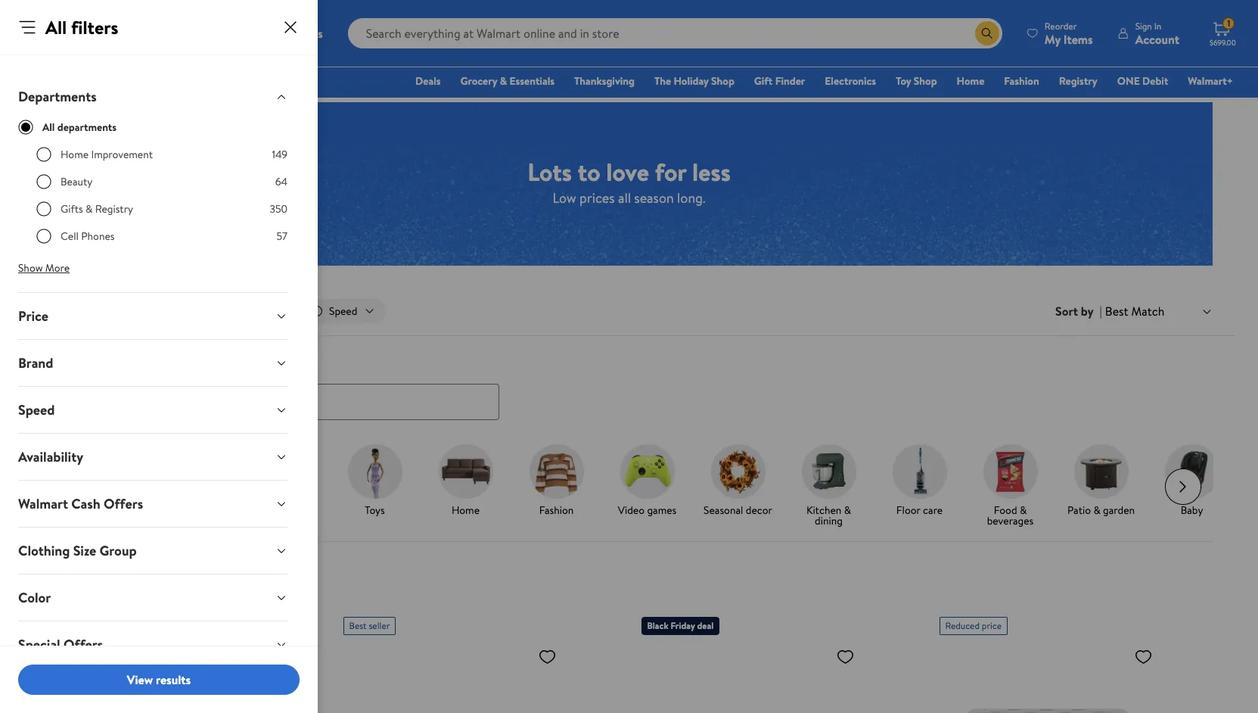 Task type: vqa. For each thing, say whether or not it's contained in the screenshot.
bottom the in
no



Task type: describe. For each thing, give the bounding box(es) containing it.
food & beverages
[[988, 502, 1034, 528]]

all filters image
[[47, 305, 71, 317]]

floor care
[[897, 502, 943, 517]]

walmart
[[18, 494, 68, 513]]

love
[[607, 155, 649, 188]]

one
[[1118, 73, 1141, 89]]

all filters dialog
[[0, 0, 318, 713]]

by
[[1082, 303, 1094, 319]]

beauty
[[61, 174, 93, 189]]

food & beverages link
[[972, 444, 1050, 529]]

price for price when purchased online
[[42, 597, 69, 614]]

floor care link
[[881, 444, 959, 518]]

home for the rightmost 'home' link
[[957, 73, 985, 89]]

all
[[618, 188, 631, 207]]

view
[[127, 671, 153, 688]]

home for home improvement
[[61, 147, 89, 162]]

1 horizontal spatial home link
[[950, 73, 992, 89]]

price for price
[[18, 307, 48, 325]]

sort and filter section element
[[24, 287, 1235, 335]]

2 vertical spatial home
[[452, 502, 480, 517]]

best seller
[[349, 619, 390, 632]]

walmart cash offers
[[18, 494, 143, 513]]

apple watch series 9 gps 41mm midnight aluminum case with midnight sport band - s/m image
[[45, 641, 265, 713]]

toys image
[[348, 444, 402, 499]]

reduced
[[946, 619, 980, 632]]

friday inside black friday deals preview
[[102, 502, 130, 517]]

$699.00
[[1210, 37, 1237, 48]]

deals link
[[409, 73, 448, 89]]

walmart+ link
[[1182, 73, 1241, 89]]

sign in to add to favorites list, saluspa 77" x 26" hollywood 240 gal. inflatable hot tub with led lights, 104f max temperature image
[[539, 647, 557, 666]]

none radio inside all departments option group
[[36, 229, 51, 244]]

the
[[655, 73, 672, 89]]

& for registry
[[86, 201, 93, 216]]

gift
[[755, 73, 773, 89]]

& for beverages
[[1020, 502, 1027, 517]]

kitchen & dining
[[807, 502, 852, 528]]

fashion image
[[529, 444, 584, 499]]

long.
[[677, 188, 706, 207]]

all filters
[[45, 14, 118, 40]]

1 $699.00
[[1210, 17, 1237, 48]]

Walmart Site-Wide search field
[[348, 18, 1003, 48]]

64
[[275, 174, 288, 189]]

playstation 5 disc console - marvel's spider-man 2 bundle image
[[642, 641, 861, 713]]

friday for apple watch series 9 gps 41mm midnight aluminum case with midnight sport band - s/m image
[[75, 619, 99, 632]]

(1000+)
[[81, 568, 123, 585]]

speed button
[[6, 387, 300, 433]]

gift finder link
[[748, 73, 812, 89]]

black for apple watch series 9 gps 41mm midnight aluminum case with midnight sport band - s/m image
[[51, 619, 72, 632]]

floorcare image
[[893, 444, 947, 499]]

departments button
[[6, 73, 300, 120]]

best
[[349, 619, 367, 632]]

care
[[923, 502, 943, 517]]

special offers button
[[6, 621, 300, 668]]

results
[[156, 671, 191, 688]]

1
[[1228, 17, 1231, 30]]

color
[[18, 588, 51, 607]]

availability button
[[6, 434, 300, 480]]

offers inside dropdown button
[[64, 635, 103, 654]]

filters
[[71, 14, 118, 40]]

video games image
[[620, 444, 675, 499]]

1 horizontal spatial fashion link
[[998, 73, 1047, 89]]

gifts
[[61, 201, 83, 216]]

patio
[[1068, 502, 1092, 517]]

purchased
[[103, 597, 156, 614]]

online
[[159, 597, 191, 614]]

cash
[[71, 494, 100, 513]]

price
[[982, 619, 1002, 632]]

deal for apple watch series 9 gps 41mm midnight aluminum case with midnight sport band - s/m image
[[101, 619, 118, 632]]

floor
[[897, 502, 921, 517]]

patio & garden image
[[1074, 444, 1129, 499]]

one debit link
[[1111, 73, 1176, 89]]

less
[[693, 155, 731, 188]]

grocery
[[461, 73, 498, 89]]

video games link
[[608, 444, 687, 518]]

2 shop from the left
[[914, 73, 938, 89]]

clothing
[[18, 541, 70, 560]]

seasonal decor link
[[699, 444, 778, 518]]

toy shop
[[896, 73, 938, 89]]

to
[[578, 155, 601, 188]]

black friday deals preview link
[[63, 444, 142, 529]]

walmart+
[[1189, 73, 1234, 89]]

special offers
[[18, 635, 103, 654]]

food & beverages image
[[984, 444, 1038, 499]]

Search in deals search field
[[42, 383, 499, 420]]

kitchen and dining image
[[802, 444, 856, 499]]

price button
[[6, 293, 300, 339]]

season
[[635, 188, 674, 207]]

for
[[655, 155, 687, 188]]

dining
[[815, 513, 843, 528]]

price when purchased online
[[42, 597, 191, 614]]

1 vertical spatial home link
[[427, 444, 505, 518]]

grocery & essentials link
[[454, 73, 562, 89]]

deals left the grocery
[[416, 73, 441, 89]]

video
[[618, 502, 645, 517]]

gift finder
[[755, 73, 806, 89]]

149
[[272, 147, 288, 162]]

view results button
[[18, 665, 300, 695]]

registry inside registry "link"
[[1059, 73, 1098, 89]]

walmart image
[[24, 21, 123, 45]]



Task type: locate. For each thing, give the bounding box(es) containing it.
tech image
[[257, 444, 311, 499]]

when
[[72, 597, 100, 614]]

1 horizontal spatial home
[[452, 502, 480, 517]]

0 horizontal spatial registry
[[95, 201, 133, 216]]

offers
[[104, 494, 143, 513], [64, 635, 103, 654]]

2 horizontal spatial friday
[[671, 619, 695, 632]]

fashion down the fashion image
[[539, 502, 574, 517]]

deal for playstation 5 disc console - marvel's spider-man 2 bundle image
[[698, 619, 714, 632]]

deals inside search field
[[42, 353, 75, 372]]

0 horizontal spatial black friday deal
[[51, 619, 118, 632]]

special
[[18, 635, 60, 654]]

deals up size
[[71, 513, 96, 528]]

sign in to add to favorites list, kalorik maxx 26 quart air fryer oven, stainless steel, a large chicken, 26-quart capacity image
[[1135, 647, 1153, 666]]

|
[[1100, 303, 1103, 319]]

toy shop link
[[890, 73, 944, 89]]

& inside food & beverages
[[1020, 502, 1027, 517]]

prices
[[580, 188, 615, 207]]

seasonal decor image
[[711, 444, 766, 499]]

0 vertical spatial price
[[18, 307, 48, 325]]

sign in to add to favorites list, apple watch series 9 gps 41mm midnight aluminum case with midnight sport band - s/m image
[[240, 647, 258, 666]]

black inside black friday deals preview
[[75, 502, 99, 517]]

0 horizontal spatial friday
[[75, 619, 99, 632]]

offers down 'when'
[[64, 635, 103, 654]]

clothing size group button
[[6, 528, 300, 574]]

deals down all filters image
[[42, 353, 75, 372]]

1 shop from the left
[[712, 73, 735, 89]]

grocery & essentials
[[461, 73, 555, 89]]

fashion left registry "link"
[[1005, 73, 1040, 89]]

color button
[[6, 575, 300, 621]]

flash deals image
[[166, 444, 221, 499]]

thanksgiving link
[[568, 73, 642, 89]]

& right gifts
[[86, 201, 93, 216]]

registry
[[1059, 73, 1098, 89], [95, 201, 133, 216]]

all departments option group
[[36, 147, 288, 256]]

1 vertical spatial fashion link
[[517, 444, 596, 518]]

group
[[100, 541, 137, 560]]

tech link
[[245, 444, 324, 518]]

black
[[75, 502, 99, 517], [51, 619, 72, 632], [648, 619, 669, 632]]

price inside price dropdown button
[[18, 307, 48, 325]]

offers inside dropdown button
[[104, 494, 143, 513]]

sort
[[1056, 303, 1079, 319]]

all for all departments
[[42, 120, 55, 135]]

thanksgiving
[[575, 73, 635, 89]]

sign in to add to favorites list, playstation 5 disc console - marvel's spider-man 2 bundle image
[[837, 647, 855, 666]]

0 horizontal spatial fashion
[[539, 502, 574, 517]]

all
[[45, 14, 67, 40], [42, 120, 55, 135]]

0 vertical spatial registry
[[1059, 73, 1098, 89]]

Deals search field
[[24, 353, 1235, 420]]

registry link
[[1053, 73, 1105, 89]]

1 horizontal spatial fashion
[[1005, 73, 1040, 89]]

baby link
[[1153, 444, 1232, 518]]

show
[[18, 260, 43, 275]]

show more
[[18, 260, 70, 275]]

& right food
[[1020, 502, 1027, 517]]

0 vertical spatial home link
[[950, 73, 992, 89]]

1 vertical spatial registry
[[95, 201, 133, 216]]

departments
[[57, 120, 117, 135]]

reduced price
[[946, 619, 1002, 632]]

view results
[[127, 671, 191, 688]]

baby
[[1181, 502, 1204, 517]]

speed
[[18, 400, 55, 419]]

1 vertical spatial offers
[[64, 635, 103, 654]]

shop right holiday
[[712, 73, 735, 89]]

deals (1000+)
[[42, 565, 123, 586]]

deal up playstation 5 disc console - marvel's spider-man 2 bundle image
[[698, 619, 714, 632]]

& right the grocery
[[500, 73, 507, 89]]

1 vertical spatial price
[[42, 597, 69, 614]]

1 horizontal spatial shop
[[914, 73, 938, 89]]

350
[[270, 201, 288, 216]]

Search search field
[[348, 18, 1003, 48]]

0 horizontal spatial home
[[61, 147, 89, 162]]

& for dining
[[845, 502, 852, 517]]

deal
[[101, 619, 118, 632], [698, 619, 714, 632]]

0 vertical spatial fashion
[[1005, 73, 1040, 89]]

brand button
[[6, 340, 300, 386]]

0 vertical spatial all
[[45, 14, 67, 40]]

black friday deal for playstation 5 disc console - marvel's spider-man 2 bundle image
[[648, 619, 714, 632]]

& inside all departments option group
[[86, 201, 93, 216]]

offers right cash
[[104, 494, 143, 513]]

home right "toy shop" link
[[957, 73, 985, 89]]

shop inside 'link'
[[712, 73, 735, 89]]

black friday deals preview
[[71, 502, 135, 528]]

1 horizontal spatial registry
[[1059, 73, 1098, 89]]

deals inside black friday deals preview
[[71, 513, 96, 528]]

video games
[[618, 502, 677, 517]]

all for all filters
[[45, 14, 67, 40]]

registry up phones
[[95, 201, 133, 216]]

finder
[[776, 73, 806, 89]]

home image
[[439, 444, 493, 499]]

essentials
[[510, 73, 555, 89]]

All departments radio
[[18, 120, 33, 135]]

0 horizontal spatial fashion link
[[517, 444, 596, 518]]

lots
[[528, 155, 572, 188]]

the holiday shop link
[[648, 73, 742, 89]]

friday
[[102, 502, 130, 517], [75, 619, 99, 632], [671, 619, 695, 632]]

show more button
[[6, 256, 82, 280]]

0 horizontal spatial shop
[[712, 73, 735, 89]]

1 vertical spatial home
[[61, 147, 89, 162]]

kalorik maxx 26 quart air fryer oven, stainless steel, a large chicken, 26-quart capacity image
[[940, 641, 1159, 713]]

seller
[[369, 619, 390, 632]]

0 vertical spatial fashion link
[[998, 73, 1047, 89]]

price up brand in the left of the page
[[18, 307, 48, 325]]

1 horizontal spatial friday
[[102, 502, 130, 517]]

1 deal from the left
[[101, 619, 118, 632]]

beverages
[[988, 513, 1034, 528]]

departments
[[18, 87, 97, 106]]

& for essentials
[[500, 73, 507, 89]]

& right 'dining'
[[845, 502, 852, 517]]

next slide for chipmodulewithimages list image
[[1165, 468, 1202, 505]]

one debit
[[1118, 73, 1169, 89]]

1 black friday deal from the left
[[51, 619, 118, 632]]

friday for playstation 5 disc console - marvel's spider-man 2 bundle image
[[671, 619, 695, 632]]

registry inside all departments option group
[[95, 201, 133, 216]]

price
[[18, 307, 48, 325], [42, 597, 69, 614]]

games
[[647, 502, 677, 517]]

0 vertical spatial home
[[957, 73, 985, 89]]

walmart cash offers button
[[6, 481, 300, 527]]

0 horizontal spatial home link
[[427, 444, 505, 518]]

baby image
[[1165, 444, 1220, 499]]

black friday deals image
[[75, 444, 130, 499]]

toys link
[[336, 444, 414, 518]]

& for garden
[[1094, 502, 1101, 517]]

availability
[[18, 447, 83, 466]]

2 black friday deal from the left
[[648, 619, 714, 632]]

black for playstation 5 disc console - marvel's spider-man 2 bundle image
[[648, 619, 669, 632]]

shop
[[712, 73, 735, 89], [914, 73, 938, 89]]

cell phones
[[61, 229, 115, 244]]

price left 'when'
[[42, 597, 69, 614]]

fashion
[[1005, 73, 1040, 89], [539, 502, 574, 517]]

close panel image
[[282, 18, 300, 36]]

black friday deal for apple watch series 9 gps 41mm midnight aluminum case with midnight sport band - s/m image
[[51, 619, 118, 632]]

home improvement
[[61, 147, 153, 162]]

0 horizontal spatial deal
[[101, 619, 118, 632]]

toy
[[896, 73, 912, 89]]

lots to love for less. low prices all season long. image
[[45, 102, 1214, 266]]

electronics link
[[818, 73, 883, 89]]

debit
[[1143, 73, 1169, 89]]

& inside "link"
[[500, 73, 507, 89]]

patio & garden
[[1068, 502, 1135, 517]]

1 horizontal spatial deal
[[698, 619, 714, 632]]

1 vertical spatial all
[[42, 120, 55, 135]]

1 horizontal spatial black
[[75, 502, 99, 517]]

& right patio
[[1094, 502, 1101, 517]]

holiday
[[674, 73, 709, 89]]

seasonal
[[704, 502, 744, 517]]

1 vertical spatial fashion
[[539, 502, 574, 517]]

saluspa 77" x 26" hollywood 240 gal. inflatable hot tub with led lights, 104f max temperature image
[[343, 641, 563, 713]]

gifts & registry
[[61, 201, 133, 216]]

2 horizontal spatial black
[[648, 619, 669, 632]]

improvement
[[91, 147, 153, 162]]

sponsored
[[1175, 53, 1217, 66]]

shop right toy
[[914, 73, 938, 89]]

toys
[[365, 502, 385, 517]]

kitchen & dining link
[[790, 444, 869, 529]]

all left filters
[[45, 14, 67, 40]]

registry left one
[[1059, 73, 1098, 89]]

all right all departments option
[[42, 120, 55, 135]]

& inside kitchen & dining
[[845, 502, 852, 517]]

clothing size group
[[18, 541, 137, 560]]

home down home image
[[452, 502, 480, 517]]

0 vertical spatial offers
[[104, 494, 143, 513]]

home inside all departments option group
[[61, 147, 89, 162]]

0 horizontal spatial black
[[51, 619, 72, 632]]

2 horizontal spatial home
[[957, 73, 985, 89]]

home
[[957, 73, 985, 89], [61, 147, 89, 162], [452, 502, 480, 517]]

fashion link
[[998, 73, 1047, 89], [517, 444, 596, 518]]

None radio
[[36, 229, 51, 244]]

2 deal from the left
[[698, 619, 714, 632]]

deal down the price when purchased online
[[101, 619, 118, 632]]

deals down clothing
[[42, 565, 78, 586]]

None radio
[[36, 147, 51, 162], [36, 174, 51, 189], [36, 201, 51, 216], [36, 147, 51, 162], [36, 174, 51, 189], [36, 201, 51, 216]]

decor
[[746, 502, 773, 517]]

preview
[[98, 513, 135, 528]]

seasonal decor
[[704, 502, 773, 517]]

1 horizontal spatial black friday deal
[[648, 619, 714, 632]]

patio & garden link
[[1062, 444, 1141, 518]]

black friday deal
[[51, 619, 118, 632], [648, 619, 714, 632]]

home up beauty
[[61, 147, 89, 162]]

tech
[[274, 502, 295, 517]]

more
[[45, 260, 70, 275]]



